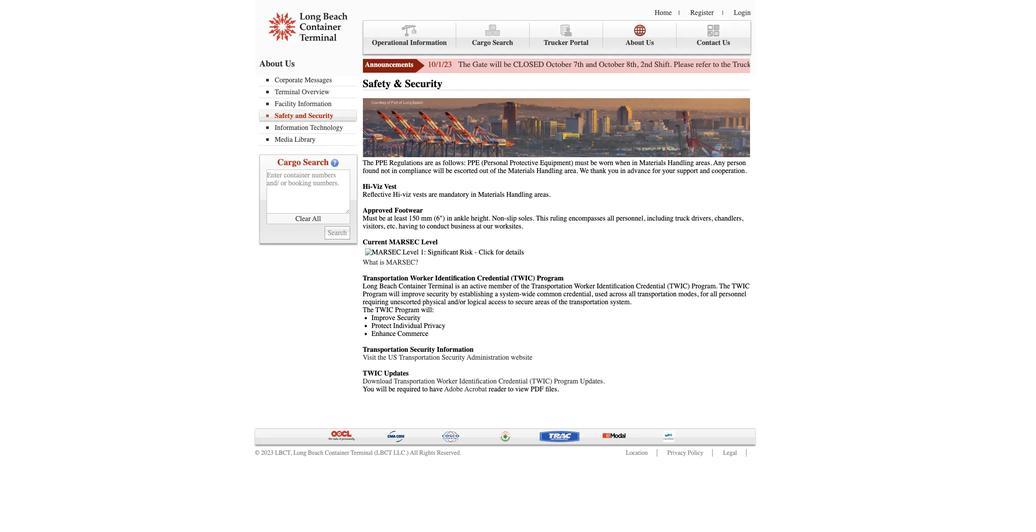 Task type: locate. For each thing, give the bounding box(es) containing it.
0 vertical spatial container
[[399, 282, 427, 290]]

corporate
[[275, 76, 303, 84]]

information up adobe
[[437, 345, 474, 353]]

2 horizontal spatial terminal
[[429, 282, 454, 290]]

information up media
[[275, 124, 309, 132]]

be left closed
[[504, 59, 512, 69]]

0 vertical spatial long
[[363, 282, 378, 290]]

all
[[608, 214, 615, 222], [629, 290, 636, 298], [711, 290, 718, 298]]

1 | from the left
[[679, 9, 680, 17]]

of inside ​​​​​the ppe regulations are as follows: ppe (personal protective equipment) must be worn when in materials handling areas. any person found not in compliance will be escorted out of the materials handling area. we thank you in advance for your support and cooperation.
[[491, 167, 496, 175]]

1 horizontal spatial about us
[[626, 39, 654, 47]]

1 vertical spatial and
[[296, 112, 307, 120]]

terminal up physical
[[429, 282, 454, 290]]

truck
[[676, 214, 690, 222]]

the right the out
[[498, 167, 507, 175]]

(twic) right view
[[530, 377, 553, 385]]

1 horizontal spatial beach
[[380, 282, 397, 290]]

program up individual
[[395, 306, 420, 314]]

for right modes,
[[701, 290, 709, 298]]

trucker portal
[[544, 39, 589, 47]]

ppe right follows:
[[468, 159, 480, 167]]

0 horizontal spatial safety
[[275, 112, 294, 120]]

october left the "8th,"
[[600, 59, 625, 69]]

0 vertical spatial cargo
[[472, 39, 491, 47]]

modes,
[[679, 290, 699, 298]]

0 horizontal spatial privacy
[[424, 322, 446, 330]]

security up adobe
[[442, 353, 466, 361]]

1 vertical spatial cargo search
[[278, 157, 329, 167]]

of left wide
[[514, 282, 520, 290]]

menu bar
[[363, 20, 751, 54], [260, 75, 361, 146]]

worker left across at the right bottom
[[575, 282, 596, 290]]

worn
[[599, 159, 614, 167]]

llc.)
[[394, 449, 409, 457]]

all right clear
[[312, 215, 321, 223]]

person
[[728, 159, 747, 167]]

clear all
[[296, 215, 321, 223]]

0 vertical spatial the
[[459, 59, 471, 69]]

0 vertical spatial privacy
[[424, 322, 446, 330]]

the inside "transportation security information visit the us transportation security administration website"
[[378, 353, 387, 361]]

terminal inside corporate messages terminal overview facility information safety and security information technology media library
[[275, 88, 300, 96]]

all left the personnel
[[711, 290, 718, 298]]

0 horizontal spatial is
[[380, 258, 385, 266]]

gate down cargo search link
[[473, 59, 488, 69]]

2 vertical spatial twic
[[363, 369, 383, 377]]

0 horizontal spatial transportation
[[570, 298, 609, 306]]

about up 'corporate'
[[260, 59, 283, 69]]

1 horizontal spatial of
[[514, 282, 520, 290]]

1 vertical spatial menu bar
[[260, 75, 361, 146]]

for
[[824, 59, 834, 69], [897, 59, 906, 69], [653, 167, 661, 175], [701, 290, 709, 298]]

0 vertical spatial areas.
[[696, 159, 712, 167]]

0 vertical spatial and
[[586, 59, 598, 69]]

the right 10/1/23
[[459, 59, 471, 69]]

0 vertical spatial cargo search
[[472, 39, 514, 47]]

to right 150
[[420, 222, 425, 230]]

and down "facility information" link
[[296, 112, 307, 120]]

have
[[430, 385, 443, 393]]

and left any in the top right of the page
[[700, 167, 711, 175]]

escorted
[[455, 167, 478, 175]]

marsec level 1: significant risk - click for details image
[[365, 248, 525, 256]]

will inside transportation worker identification credential (twic) program long beach container terminal is an active member of the transportation worker identification credential (twic) program. the twic program will improve security by establishing a system-wide common credential, used across all transportation modes, for all personnel requiring unescorted physical and/or logical access to secure areas of the transportation system. the twic program will:
[[389, 290, 400, 298]]

administration
[[467, 353, 510, 361]]

the left us
[[378, 353, 387, 361]]

in right (6")
[[447, 214, 453, 222]]

0 vertical spatial terminal
[[275, 88, 300, 96]]

0 horizontal spatial and
[[296, 112, 307, 120]]

found
[[363, 167, 379, 175]]

materials right when
[[640, 159, 666, 167]]

security up technology
[[309, 112, 334, 120]]

adobe
[[445, 385, 463, 393]]

0 vertical spatial beach
[[380, 282, 397, 290]]

marsec
[[389, 238, 420, 246]]

security
[[405, 77, 443, 90], [309, 112, 334, 120], [397, 314, 421, 322], [410, 345, 436, 353], [442, 353, 466, 361]]

transportation inside the twic updates download transportation worker identification credential (twic) program updates. you will be required to have adobe acrobat reader to view pdf files.​
[[394, 377, 435, 385]]

what is marsec? link
[[363, 258, 419, 266]]

are right the "vests"
[[429, 190, 438, 198]]

conduct
[[427, 222, 450, 230]]

0 horizontal spatial menu bar
[[260, 75, 361, 146]]

is left an
[[456, 282, 460, 290]]

handling left any in the top right of the page
[[668, 159, 694, 167]]

| right home
[[679, 9, 680, 17]]

the up protect on the bottom left
[[363, 306, 374, 314]]

1 horizontal spatial terminal
[[351, 449, 373, 457]]

at left least
[[388, 214, 393, 222]]

1 horizontal spatial handling
[[537, 167, 563, 175]]

(twic) up wide
[[511, 274, 536, 282]]

will right you
[[376, 385, 387, 393]]

terminal down 'corporate'
[[275, 88, 300, 96]]

protect
[[372, 322, 392, 330]]

current
[[363, 238, 388, 246]]

contact
[[697, 39, 721, 47]]

twic right program.
[[732, 282, 750, 290]]

twic down 'visit'
[[363, 369, 383, 377]]

0 horizontal spatial of
[[491, 167, 496, 175]]

individual
[[394, 322, 423, 330]]

all right llc.)
[[410, 449, 418, 457]]

0 vertical spatial all
[[312, 215, 321, 223]]

to right refer
[[714, 59, 720, 69]]

security down "unescorted"
[[397, 314, 421, 322]]

the inside ​​​​​the ppe regulations are as follows: ppe (personal protective equipment) must be worn when in materials handling areas. any person found not in compliance will be escorted out of the materials handling area. we thank you in advance for your support and cooperation.
[[498, 167, 507, 175]]

worker down visit the us transportation security administration website link
[[437, 377, 458, 385]]

at left our
[[477, 222, 482, 230]]

2023
[[261, 449, 274, 457]]

the left week.
[[908, 59, 918, 69]]

corporate messages link
[[266, 76, 356, 84]]

security inside improve security protect individual privacy enhance commerce
[[397, 314, 421, 322]]

and inside corporate messages terminal overview facility information safety and security information technology media library
[[296, 112, 307, 120]]

security down 10/1/23
[[405, 77, 443, 90]]

view
[[516, 385, 529, 393]]

1 horizontal spatial search
[[493, 39, 514, 47]]

areas. up this
[[535, 190, 551, 198]]

will inside the twic updates download transportation worker identification credential (twic) program updates. you will be required to have adobe acrobat reader to view pdf files.​
[[376, 385, 387, 393]]

information up 10/1/23
[[410, 39, 447, 47]]

1 horizontal spatial about
[[626, 39, 645, 47]]

0 horizontal spatial hi-
[[363, 183, 373, 190]]

will inside ​​​​​the ppe regulations are as follows: ppe (personal protective equipment) must be worn when in materials handling areas. any person found not in compliance will be escorted out of the materials handling area. we thank you in advance for your support and cooperation.
[[433, 167, 444, 175]]

october left the '7th'
[[546, 59, 572, 69]]

website
[[511, 353, 533, 361]]

0 horizontal spatial october
[[546, 59, 572, 69]]

0 horizontal spatial cargo
[[278, 157, 301, 167]]

transportation up areas
[[532, 282, 573, 290]]

0 horizontal spatial handling
[[507, 190, 533, 198]]

privacy down will:
[[424, 322, 446, 330]]

us
[[647, 39, 654, 47], [723, 39, 731, 47], [285, 59, 295, 69]]

long
[[363, 282, 378, 290], [294, 449, 307, 457]]

1 horizontal spatial october
[[600, 59, 625, 69]]

details
[[874, 59, 895, 69]]

for left "your"
[[653, 167, 661, 175]]

hi-
[[363, 183, 373, 190], [393, 190, 403, 198]]

cargo search inside menu bar
[[472, 39, 514, 47]]

1 horizontal spatial menu bar
[[363, 20, 751, 54]]

vest
[[384, 183, 397, 190]]

credential down website
[[499, 377, 528, 385]]

terminal overview link
[[266, 88, 356, 96]]

2 vertical spatial and
[[700, 167, 711, 175]]

| left login link at the top right of the page
[[723, 9, 724, 17]]

refer
[[697, 59, 712, 69]]

location link
[[626, 449, 648, 457]]

1 horizontal spatial materials
[[509, 167, 535, 175]]

1 horizontal spatial is
[[456, 282, 460, 290]]

1 horizontal spatial container
[[399, 282, 427, 290]]

safety inside corporate messages terminal overview facility information safety and security information technology media library
[[275, 112, 294, 120]]

long up requiring
[[363, 282, 378, 290]]

for right page
[[824, 59, 834, 69]]

of right areas
[[552, 298, 558, 306]]

1 horizontal spatial areas.
[[696, 159, 712, 167]]

container inside transportation worker identification credential (twic) program long beach container terminal is an active member of the transportation worker identification credential (twic) program. the twic program will improve security by establishing a system-wide common credential, used across all transportation modes, for all personnel requiring unescorted physical and/or logical access to secure areas of the transportation system. the twic program will:
[[399, 282, 427, 290]]

be down updates
[[389, 385, 396, 393]]

us up 'corporate'
[[285, 59, 295, 69]]

0 horizontal spatial terminal
[[275, 88, 300, 96]]

2 horizontal spatial and
[[700, 167, 711, 175]]

home link
[[655, 9, 672, 17]]

1 gate from the left
[[473, 59, 488, 69]]

cargo search link
[[456, 23, 530, 48]]

1 vertical spatial long
[[294, 449, 307, 457]]

logical
[[468, 298, 487, 306]]

1 horizontal spatial the
[[459, 59, 471, 69]]

|
[[679, 9, 680, 17], [723, 9, 724, 17]]

about up the "8th,"
[[626, 39, 645, 47]]

2 horizontal spatial all
[[711, 290, 718, 298]]

0 horizontal spatial all
[[608, 214, 615, 222]]

search
[[493, 39, 514, 47], [303, 157, 329, 167]]

to left secure
[[509, 298, 514, 306]]

beach up requiring
[[380, 282, 397, 290]]

will
[[490, 59, 502, 69], [433, 167, 444, 175], [389, 290, 400, 298], [376, 385, 387, 393]]

mm
[[422, 214, 432, 222]]

credential inside the twic updates download transportation worker identification credential (twic) program updates. you will be required to have adobe acrobat reader to view pdf files.​
[[499, 377, 528, 385]]

clear all button
[[267, 214, 350, 224]]

10/1/23
[[428, 59, 452, 69]]

all left personnel,
[[608, 214, 615, 222]]

for inside ​​​​​the ppe regulations are as follows: ppe (personal protective equipment) must be worn when in materials handling areas. any person found not in compliance will be escorted out of the materials handling area. we thank you in advance for your support and cooperation.
[[653, 167, 661, 175]]

0 vertical spatial are
[[425, 159, 434, 167]]

0 horizontal spatial |
[[679, 9, 680, 17]]

1 horizontal spatial worker
[[437, 377, 458, 385]]

secure
[[516, 298, 534, 306]]

1 vertical spatial areas.
[[535, 190, 551, 198]]

all
[[312, 215, 321, 223], [410, 449, 418, 457]]

2 horizontal spatial worker
[[575, 282, 596, 290]]

handling up soles.
[[507, 190, 533, 198]]

be right must at the top left
[[379, 214, 386, 222]]

reserved.
[[437, 449, 462, 457]]

1 vertical spatial terminal
[[429, 282, 454, 290]]

2 horizontal spatial materials
[[640, 159, 666, 167]]

0 vertical spatial safety
[[363, 77, 391, 90]]

0 vertical spatial about
[[626, 39, 645, 47]]

contact us link
[[677, 23, 751, 48]]

all inside button
[[312, 215, 321, 223]]

we
[[580, 167, 589, 175]]

messages
[[305, 76, 332, 84]]

corporate messages terminal overview facility information safety and security information technology media library
[[275, 76, 343, 144]]

0 horizontal spatial areas.
[[535, 190, 551, 198]]

twic up protect on the bottom left
[[376, 306, 394, 314]]

0 horizontal spatial container
[[325, 449, 349, 457]]

program left updates.
[[554, 377, 579, 385]]

1 vertical spatial beach
[[308, 449, 324, 457]]

long right lbct,
[[294, 449, 307, 457]]

in inside approved footwear must be at least 150 mm (6") in ankle height. non-slip soles. this ruling encompasses all personnel, including truck drivers, chandlers, visitors, etc. having to conduct business at our worksites.
[[447, 214, 453, 222]]

transportation down what is marsec? link
[[363, 274, 409, 282]]

to inside transportation worker identification credential (twic) program long beach container terminal is an active member of the transportation worker identification credential (twic) program. the twic program will improve security by establishing a system-wide common credential, used across all transportation modes, for all personnel requiring unescorted physical and/or logical access to secure areas of the transportation system. the twic program will:
[[509, 298, 514, 306]]

None submit
[[325, 226, 350, 240]]

be
[[504, 59, 512, 69], [591, 159, 598, 167], [446, 167, 453, 175], [379, 214, 386, 222], [389, 385, 396, 393]]

common
[[538, 290, 562, 298]]

beach inside transportation worker identification credential (twic) program long beach container terminal is an active member of the transportation worker identification credential (twic) program. the twic program will improve security by establishing a system-wide common credential, used across all transportation modes, for all personnel requiring unescorted physical and/or logical access to secure areas of the transportation system. the twic program will:
[[380, 282, 397, 290]]

page
[[807, 59, 822, 69]]

about inside menu bar
[[626, 39, 645, 47]]

thank
[[591, 167, 607, 175]]

the up secure
[[521, 282, 530, 290]]

mandatory
[[439, 190, 469, 198]]

0 horizontal spatial ppe
[[376, 159, 388, 167]]

0 horizontal spatial all
[[312, 215, 321, 223]]

gate right "truck"
[[754, 59, 769, 69]]

transportation down us
[[394, 377, 435, 385]]

and right the '7th'
[[586, 59, 598, 69]]

when
[[616, 159, 631, 167]]

2 vertical spatial terminal
[[351, 449, 373, 457]]

1 vertical spatial about
[[260, 59, 283, 69]]

for right 'details'
[[897, 59, 906, 69]]

2 vertical spatial of
[[552, 298, 558, 306]]

hi- up footwear
[[393, 190, 403, 198]]

1 horizontal spatial ppe
[[468, 159, 480, 167]]

is right what
[[380, 258, 385, 266]]

0 horizontal spatial long
[[294, 449, 307, 457]]

privacy
[[424, 322, 446, 330], [668, 449, 687, 457]]

us right contact
[[723, 39, 731, 47]]

hi- down found
[[363, 183, 373, 190]]

be inside approved footwear must be at least 150 mm (6") in ankle height. non-slip soles. this ruling encompasses all personnel, including truck drivers, chandlers, visitors, etc. having to conduct business at our worksites.
[[379, 214, 386, 222]]

beach right lbct,
[[308, 449, 324, 457]]

shift.
[[655, 59, 672, 69]]

vests
[[413, 190, 427, 198]]

worker up improve at the bottom left of page
[[410, 274, 434, 282]]

are inside ​​​​​the ppe regulations are as follows: ppe (personal protective equipment) must be worn when in materials handling areas. any person found not in compliance will be escorted out of the materials handling area. we thank you in advance for your support and cooperation.
[[425, 159, 434, 167]]

program inside the twic updates download transportation worker identification credential (twic) program updates. you will be required to have adobe acrobat reader to view pdf files.​
[[554, 377, 579, 385]]

program.
[[692, 282, 718, 290]]

safety left '&'
[[363, 77, 391, 90]]

2 horizontal spatial us
[[723, 39, 731, 47]]

1 horizontal spatial hi-
[[393, 190, 403, 198]]

ppe right ​​​​​the
[[376, 159, 388, 167]]

menu bar containing corporate messages
[[260, 75, 361, 146]]

transportation worker identification credential (twic) program long beach container terminal is an active member of the transportation worker identification credential (twic) program. the twic program will improve security by establishing a system-wide common credential, used across all transportation modes, for all personnel requiring unescorted physical and/or logical access to secure areas of the transportation system. the twic program will:
[[363, 274, 750, 314]]

transportation left across at the right bottom
[[570, 298, 609, 306]]

0 horizontal spatial worker
[[410, 274, 434, 282]]

login
[[735, 9, 751, 17]]

at
[[388, 214, 393, 222], [477, 222, 482, 230]]

having
[[399, 222, 418, 230]]

about us up '2nd'
[[626, 39, 654, 47]]

2 horizontal spatial of
[[552, 298, 558, 306]]

about us link
[[604, 23, 677, 48]]

are left as
[[425, 159, 434, 167]]

1 horizontal spatial safety
[[363, 77, 391, 90]]

establishing
[[460, 290, 494, 298]]

1 horizontal spatial all
[[410, 449, 418, 457]]

safety down facility
[[275, 112, 294, 120]]

terminal left (lbct
[[351, 449, 373, 457]]

1 vertical spatial safety
[[275, 112, 294, 120]]

0 horizontal spatial materials
[[478, 190, 505, 198]]

0 vertical spatial menu bar
[[363, 20, 751, 54]]

non-
[[492, 214, 507, 222]]

will left improve at the bottom left of page
[[389, 290, 400, 298]]

visitors,
[[363, 222, 386, 230]]

of right the out
[[491, 167, 496, 175]]

about us
[[626, 39, 654, 47], [260, 59, 295, 69]]

1 vertical spatial search
[[303, 157, 329, 167]]

1 horizontal spatial privacy
[[668, 449, 687, 457]]

2 vertical spatial the
[[363, 306, 374, 314]]

1 horizontal spatial cargo search
[[472, 39, 514, 47]]

in right mandatory
[[471, 190, 477, 198]]

closed
[[514, 59, 545, 69]]

0 vertical spatial about us
[[626, 39, 654, 47]]

twic
[[732, 282, 750, 290], [376, 306, 394, 314], [363, 369, 383, 377]]

search inside menu bar
[[493, 39, 514, 47]]

0 horizontal spatial about
[[260, 59, 283, 69]]

0 horizontal spatial about us
[[260, 59, 295, 69]]

safety
[[363, 77, 391, 90], [275, 112, 294, 120]]

Enter container numbers and/ or booking numbers.  text field
[[267, 170, 350, 214]]

1 vertical spatial is
[[456, 282, 460, 290]]

the right program.
[[720, 282, 731, 290]]

truck
[[733, 59, 752, 69]]

​​​​​the
[[363, 159, 374, 167]]



Task type: vqa. For each thing, say whether or not it's contained in the screenshot.
USER ID text box
no



Task type: describe. For each thing, give the bounding box(es) containing it.
an
[[462, 282, 469, 290]]

1 vertical spatial all
[[410, 449, 418, 457]]

follows:
[[443, 159, 466, 167]]

0 horizontal spatial beach
[[308, 449, 324, 457]]

pdf
[[531, 385, 544, 393]]

lbct,
[[275, 449, 292, 457]]

us for the "contact us" link
[[723, 39, 731, 47]]

twic inside the twic updates download transportation worker identification credential (twic) program updates. you will be required to have adobe acrobat reader to view pdf files.​
[[363, 369, 383, 377]]

credential right across at the right bottom
[[637, 282, 666, 290]]

what
[[363, 258, 378, 266]]

long inside transportation worker identification credential (twic) program long beach container terminal is an active member of the transportation worker identification credential (twic) program. the twic program will improve security by establishing a system-wide common credential, used across all transportation modes, for all personnel requiring unescorted physical and/or logical access to secure areas of the transportation system. the twic program will:
[[363, 282, 378, 290]]

1 horizontal spatial and
[[586, 59, 598, 69]]

requiring
[[363, 298, 389, 306]]

be inside the twic updates download transportation worker identification credential (twic) program updates. you will be required to have adobe acrobat reader to view pdf files.​
[[389, 385, 396, 393]]

0 horizontal spatial search
[[303, 157, 329, 167]]

1 horizontal spatial at
[[477, 222, 482, 230]]

2 horizontal spatial handling
[[668, 159, 694, 167]]

updates
[[384, 369, 409, 377]]

will down cargo search link
[[490, 59, 502, 69]]

0 vertical spatial is
[[380, 258, 385, 266]]

1 horizontal spatial transportation
[[638, 290, 677, 298]]

system-
[[500, 290, 522, 298]]

and inside ​​​​​the ppe regulations are as follows: ppe (personal protective equipment) must be worn when in materials handling areas. any person found not in compliance will be escorted out of the materials handling area. we thank you in advance for your support and cooperation.
[[700, 167, 711, 175]]

location
[[626, 449, 648, 457]]

security
[[427, 290, 449, 298]]

trucker
[[544, 39, 569, 47]]

policy
[[688, 449, 704, 457]]

footwear
[[395, 206, 423, 214]]

overview
[[302, 88, 330, 96]]

area.
[[565, 167, 578, 175]]

1 ppe from the left
[[376, 159, 388, 167]]

home
[[655, 9, 672, 17]]

2 gate from the left
[[754, 59, 769, 69]]

1 vertical spatial twic
[[376, 306, 394, 314]]

improve security protect individual privacy enhance commerce
[[372, 314, 446, 338]]

technology
[[310, 124, 343, 132]]

and/or
[[448, 298, 466, 306]]

enhance
[[372, 330, 396, 338]]

web
[[792, 59, 805, 69]]

least
[[395, 214, 407, 222]]

0 horizontal spatial at
[[388, 214, 393, 222]]

transportation down commerce
[[399, 353, 440, 361]]

to left have
[[423, 385, 428, 393]]

privacy policy link
[[668, 449, 704, 457]]

encompasses
[[569, 214, 606, 222]]

be right the 'must'
[[591, 159, 598, 167]]

handling inside hi-viz vest reflective hi-viz vests are mandatory in materials handling areas.
[[507, 190, 533, 198]]

level
[[422, 238, 438, 246]]

0 horizontal spatial the
[[363, 306, 374, 314]]

1 vertical spatial privacy
[[668, 449, 687, 457]]

your
[[663, 167, 676, 175]]

including
[[648, 214, 674, 222]]

1 vertical spatial of
[[514, 282, 520, 290]]

security inside corporate messages terminal overview facility information safety and security information technology media library
[[309, 112, 334, 120]]

slip
[[507, 214, 517, 222]]

login link
[[735, 9, 751, 17]]

what is marsec?
[[363, 258, 419, 266]]

all inside approved footwear must be at least 150 mm (6") in ankle height. non-slip soles. this ruling encompasses all personnel, including truck drivers, chandlers, visitors, etc. having to conduct business at our worksites.
[[608, 214, 615, 222]]

register
[[691, 9, 714, 17]]

twic updates download transportation worker identification credential (twic) program updates. you will be required to have adobe acrobat reader to view pdf files.​
[[363, 369, 605, 393]]

are inside hi-viz vest reflective hi-viz vests are mandatory in materials handling areas.
[[429, 190, 438, 198]]

us for about us link
[[647, 39, 654, 47]]

for inside transportation worker identification credential (twic) program long beach container terminal is an active member of the transportation worker identification credential (twic) program. the twic program will improve security by establishing a system-wide common credential, used across all transportation modes, for all personnel requiring unescorted physical and/or logical access to secure areas of the transportation system. the twic program will:
[[701, 290, 709, 298]]

identification inside the twic updates download transportation worker identification credential (twic) program updates. you will be required to have adobe acrobat reader to view pdf files.​
[[460, 377, 497, 385]]

further
[[835, 59, 857, 69]]

areas. inside hi-viz vest reflective hi-viz vests are mandatory in materials handling areas.
[[535, 190, 551, 198]]

register link
[[691, 9, 714, 17]]

rights
[[420, 449, 436, 457]]

is inside transportation worker identification credential (twic) program long beach container terminal is an active member of the transportation worker identification credential (twic) program. the twic program will improve security by establishing a system-wide common credential, used across all transportation modes, for all personnel requiring unescorted physical and/or logical access to secure areas of the transportation system. the twic program will:
[[456, 282, 460, 290]]

worker inside the twic updates download transportation worker identification credential (twic) program updates. you will be required to have adobe acrobat reader to view pdf files.​
[[437, 377, 458, 385]]

us
[[388, 353, 397, 361]]

0 vertical spatial twic
[[732, 282, 750, 290]]

1 vertical spatial container
[[325, 449, 349, 457]]

information inside "transportation security information visit the us transportation security administration website"
[[437, 345, 474, 353]]

areas. inside ​​​​​the ppe regulations are as follows: ppe (personal protective equipment) must be worn when in materials handling areas. any person found not in compliance will be escorted out of the materials handling area. we thank you in advance for your support and cooperation.
[[696, 159, 712, 167]]

materials inside hi-viz vest reflective hi-viz vests are mandatory in materials handling areas.
[[478, 190, 505, 198]]

1 horizontal spatial all
[[629, 290, 636, 298]]

ruling
[[551, 214, 568, 222]]

2 horizontal spatial the
[[720, 282, 731, 290]]

hours
[[771, 59, 790, 69]]

files.​
[[546, 385, 559, 393]]

across
[[610, 290, 628, 298]]

portal
[[570, 39, 589, 47]]

out
[[480, 167, 489, 175]]

security down commerce
[[410, 345, 436, 353]]

library
[[295, 136, 316, 144]]

about us inside menu bar
[[626, 39, 654, 47]]

©
[[255, 449, 260, 457]]

0 horizontal spatial us
[[285, 59, 295, 69]]

(twic) left program.
[[668, 282, 690, 290]]

be right as
[[446, 167, 453, 175]]

must
[[576, 159, 589, 167]]

(lbct
[[375, 449, 392, 457]]

in inside hi-viz vest reflective hi-viz vests are mandatory in materials handling areas.
[[471, 190, 477, 198]]

in right you
[[621, 167, 626, 175]]

the right areas
[[559, 298, 568, 306]]

program up common on the right of page
[[537, 274, 564, 282]]

menu bar containing operational information
[[363, 20, 751, 54]]

to inside approved footwear must be at least 150 mm (6") in ankle height. non-slip soles. this ruling encompasses all personnel, including truck drivers, chandlers, visitors, etc. having to conduct business at our worksites.
[[420, 222, 425, 230]]

media library link
[[266, 136, 356, 144]]

1 vertical spatial cargo
[[278, 157, 301, 167]]

contact us
[[697, 39, 731, 47]]

legal
[[724, 449, 738, 457]]

privacy inside improve security protect individual privacy enhance commerce
[[424, 322, 446, 330]]

cargo inside cargo search link
[[472, 39, 491, 47]]

system.
[[611, 298, 632, 306]]

safety and security link
[[266, 112, 356, 120]]

download transportation worker identification credential (twic) program updates. link
[[363, 377, 605, 385]]

2 ppe from the left
[[468, 159, 480, 167]]

privacy policy
[[668, 449, 704, 457]]

7th
[[574, 59, 584, 69]]

drivers,
[[692, 214, 713, 222]]

2 october from the left
[[600, 59, 625, 69]]

hi-viz vest reflective hi-viz vests are mandatory in materials handling areas.
[[363, 183, 551, 198]]

a
[[495, 290, 498, 298]]

150
[[409, 214, 420, 222]]

commerce
[[398, 330, 429, 338]]

week.
[[920, 59, 938, 69]]

1 vertical spatial about us
[[260, 59, 295, 69]]

announcements
[[365, 61, 414, 69]]

media
[[275, 136, 293, 144]]

program up improve
[[363, 290, 387, 298]]

2nd
[[641, 59, 653, 69]]

facility information link
[[266, 100, 356, 108]]

1 october from the left
[[546, 59, 572, 69]]

2 | from the left
[[723, 9, 724, 17]]

current marsec level
[[363, 238, 438, 246]]

personnel,
[[617, 214, 646, 222]]

(twic) inside the twic updates download transportation worker identification credential (twic) program updates. you will be required to have adobe acrobat reader to view pdf files.​
[[530, 377, 553, 385]]

will:
[[421, 306, 434, 314]]

visit
[[363, 353, 376, 361]]

information down overview
[[298, 100, 332, 108]]

the left "truck"
[[722, 59, 731, 69]]

transportation down enhance
[[363, 345, 409, 353]]

credential up a
[[478, 274, 510, 282]]

personnel
[[720, 290, 747, 298]]

member
[[489, 282, 512, 290]]

acrobat
[[465, 385, 487, 393]]

to left view
[[508, 385, 514, 393]]

&
[[394, 77, 403, 90]]

download
[[363, 377, 392, 385]]

must
[[363, 214, 378, 222]]

not
[[381, 167, 390, 175]]

terminal inside transportation worker identification credential (twic) program long beach container terminal is an active member of the transportation worker identification credential (twic) program. the twic program will improve security by establishing a system-wide common credential, used across all transportation modes, for all personnel requiring unescorted physical and/or logical access to secure areas of the transportation system. the twic program will:
[[429, 282, 454, 290]]

in right when
[[633, 159, 638, 167]]

0 horizontal spatial cargo search
[[278, 157, 329, 167]]

business
[[451, 222, 475, 230]]

facility
[[275, 100, 296, 108]]

advance
[[628, 167, 651, 175]]

in right "not"
[[392, 167, 397, 175]]

operational information
[[372, 39, 447, 47]]

worksites.
[[495, 222, 524, 230]]

marsec?
[[387, 258, 419, 266]]



